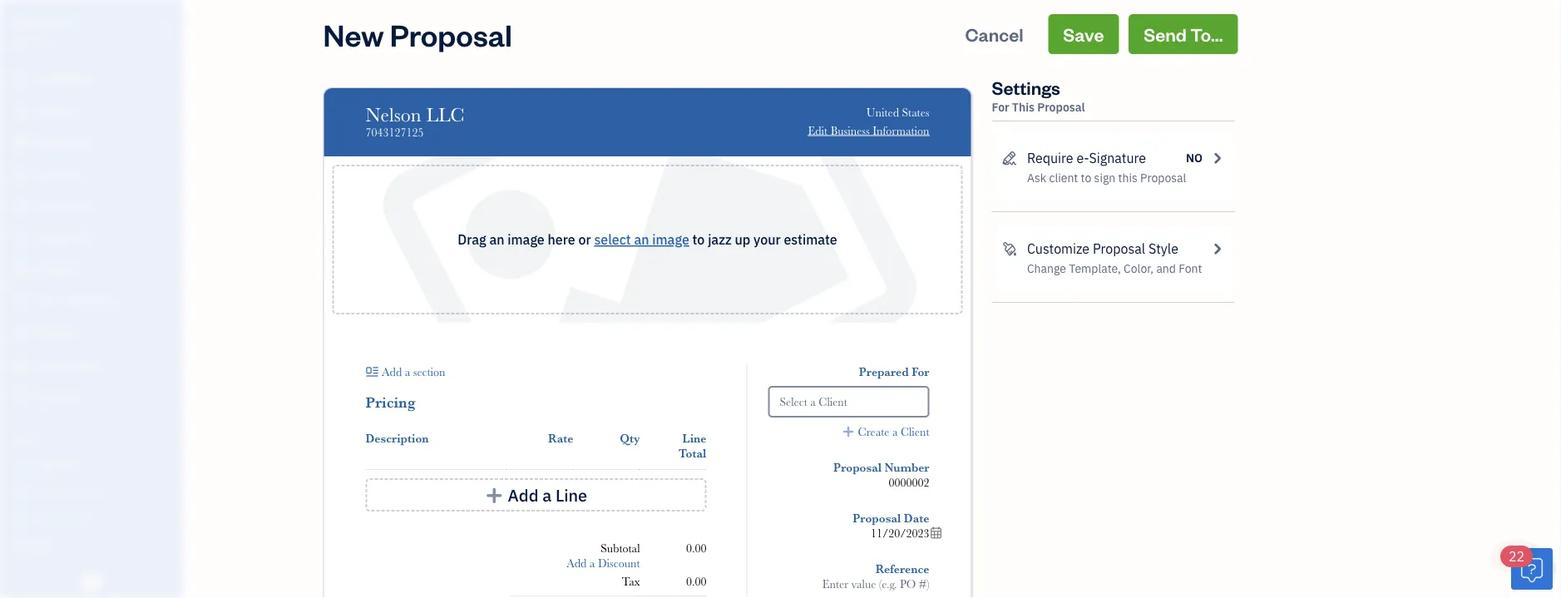 Task type: vqa. For each thing, say whether or not it's contained in the screenshot.
22
yes



Task type: describe. For each thing, give the bounding box(es) containing it.
require
[[1027, 149, 1073, 167]]

llc for nelson llc 7043127125
[[426, 103, 465, 126]]

up
[[735, 231, 750, 248]]

no
[[1186, 150, 1203, 166]]

description
[[366, 432, 429, 445]]

a for line
[[542, 484, 552, 506]]

ask
[[1027, 170, 1046, 185]]

and
[[1156, 261, 1176, 276]]

drag
[[458, 231, 486, 248]]

22
[[1509, 548, 1525, 565]]

owner
[[13, 33, 44, 47]]

line inside line total
[[683, 432, 707, 445]]

e-
[[1077, 149, 1089, 167]]

for for settings
[[992, 99, 1009, 115]]

1 an from the left
[[489, 231, 504, 248]]

nelson llc 7043127125
[[366, 103, 465, 139]]

date
[[904, 512, 929, 525]]

prepared
[[859, 365, 909, 378]]

llc for nelson llc owner
[[59, 15, 81, 32]]

Client text field
[[770, 388, 928, 416]]

1 image from the left
[[508, 231, 545, 248]]

for for prepared
[[912, 365, 929, 378]]

drag an image here or select an image to jazz up your estimate
[[458, 231, 837, 248]]

this
[[1118, 170, 1138, 185]]

a for section
[[405, 366, 410, 379]]

create a client button
[[842, 424, 929, 440]]

Estimate date in MM/DD/YYYY format text field
[[843, 527, 943, 540]]

Reference Number text field
[[821, 578, 929, 591]]

prepared for
[[859, 365, 929, 378]]

subtotal add a discount tax
[[567, 542, 640, 588]]

new proposal
[[323, 14, 512, 54]]

pencilsquiggly image
[[1002, 148, 1017, 168]]

send
[[1144, 22, 1187, 46]]

tax
[[622, 575, 640, 588]]

project image
[[11, 262, 31, 279]]

add a discount button
[[567, 556, 640, 571]]

settings
[[992, 75, 1060, 99]]

reference
[[876, 563, 929, 576]]

edit
[[808, 124, 828, 137]]

add for add a section
[[382, 366, 402, 379]]

team members image
[[12, 457, 178, 471]]

expense image
[[11, 230, 31, 247]]

add a line
[[508, 484, 587, 506]]

template,
[[1069, 261, 1121, 276]]

2 0.00 from the top
[[686, 575, 707, 588]]

to...
[[1190, 22, 1223, 46]]

subtotal
[[601, 542, 640, 555]]

line total
[[679, 432, 707, 460]]

save button
[[1048, 14, 1119, 54]]

settings for this proposal
[[992, 75, 1085, 115]]

send to... button
[[1129, 14, 1238, 54]]

money image
[[11, 325, 31, 342]]

cancel
[[965, 22, 1023, 46]]

states
[[902, 106, 929, 119]]

information
[[873, 124, 929, 137]]

2 an from the left
[[634, 231, 649, 248]]

Enter a Proposal # text field
[[888, 476, 929, 489]]

section
[[413, 366, 445, 379]]

add inside subtotal add a discount tax
[[567, 557, 587, 570]]

newsection image
[[366, 364, 379, 380]]

settings image
[[12, 537, 178, 551]]

or
[[578, 231, 591, 248]]

line inside button
[[555, 484, 587, 506]]

apps image
[[12, 431, 178, 444]]

1 0.00 from the top
[[686, 542, 707, 555]]



Task type: locate. For each thing, give the bounding box(es) containing it.
invoice image
[[11, 167, 31, 184]]

1 horizontal spatial nelson
[[366, 103, 421, 126]]

proposal inside settings for this proposal
[[1037, 99, 1085, 115]]

add left discount
[[567, 557, 587, 570]]

client image
[[11, 104, 31, 121]]

line up total
[[683, 432, 707, 445]]

0 horizontal spatial an
[[489, 231, 504, 248]]

sign
[[1094, 170, 1116, 185]]

change template, color, and font
[[1027, 261, 1202, 276]]

color,
[[1124, 261, 1154, 276]]

0 horizontal spatial image
[[508, 231, 545, 248]]

llc inside nelson llc owner
[[59, 15, 81, 32]]

bank connections image
[[12, 511, 178, 524]]

llc inside nelson llc 7043127125
[[426, 103, 465, 126]]

a for client
[[892, 425, 898, 439]]

select
[[594, 231, 631, 248]]

united states edit business information
[[808, 106, 929, 137]]

image
[[508, 231, 545, 248], [652, 231, 689, 248]]

pricing
[[366, 394, 415, 411]]

client
[[1049, 170, 1078, 185]]

1 vertical spatial to
[[692, 231, 705, 248]]

add inside dropdown button
[[382, 366, 402, 379]]

paintbrush image
[[1002, 239, 1017, 259]]

nelson for nelson llc owner
[[13, 15, 56, 32]]

0 vertical spatial line
[[683, 432, 707, 445]]

add a section
[[382, 366, 445, 379]]

estimate
[[784, 231, 837, 248]]

freshbooks image
[[78, 571, 105, 591]]

a right plus image
[[542, 484, 552, 506]]

2 horizontal spatial add
[[567, 557, 587, 570]]

main element
[[0, 0, 225, 598]]

dashboard image
[[11, 72, 31, 89]]

jazz
[[708, 231, 732, 248]]

proposal
[[390, 14, 512, 54], [1037, 99, 1085, 115], [1140, 170, 1186, 185], [1093, 240, 1145, 257], [833, 461, 882, 474], [853, 512, 901, 525]]

for
[[992, 99, 1009, 115], [912, 365, 929, 378]]

nelson inside nelson llc owner
[[13, 15, 56, 32]]

0.00 right the tax
[[686, 575, 707, 588]]

1 vertical spatial for
[[912, 365, 929, 378]]

image left here at the top left of page
[[508, 231, 545, 248]]

0 horizontal spatial to
[[692, 231, 705, 248]]

for inside settings for this proposal
[[992, 99, 1009, 115]]

a left section
[[405, 366, 410, 379]]

add inside button
[[508, 484, 539, 506]]

1 horizontal spatial to
[[1081, 170, 1091, 185]]

create a client
[[858, 425, 929, 439]]

0 vertical spatial llc
[[59, 15, 81, 32]]

1 horizontal spatial llc
[[426, 103, 465, 126]]

items and services image
[[12, 484, 178, 497]]

chart image
[[11, 357, 31, 373]]

total
[[679, 447, 707, 460]]

cancel button
[[950, 14, 1038, 54]]

number
[[885, 461, 929, 474]]

chevronright image
[[1209, 148, 1225, 168]]

customize proposal style
[[1027, 240, 1178, 257]]

0 vertical spatial add
[[382, 366, 402, 379]]

add for add a line
[[508, 484, 539, 506]]

line
[[683, 432, 707, 445], [555, 484, 587, 506]]

add right newsection icon
[[382, 366, 402, 379]]

your
[[754, 231, 781, 248]]

for left this
[[992, 99, 1009, 115]]

ask client to sign this proposal
[[1027, 170, 1186, 185]]

add a section button
[[366, 364, 503, 380]]

0 vertical spatial 0.00
[[686, 542, 707, 555]]

image left jazz
[[652, 231, 689, 248]]

add
[[382, 366, 402, 379], [508, 484, 539, 506], [567, 557, 587, 570]]

0 horizontal spatial add
[[382, 366, 402, 379]]

0.00
[[686, 542, 707, 555], [686, 575, 707, 588]]

create
[[858, 425, 889, 439]]

2 vertical spatial add
[[567, 557, 587, 570]]

client
[[901, 425, 929, 439]]

a inside dropdown button
[[405, 366, 410, 379]]

1 vertical spatial line
[[555, 484, 587, 506]]

0 horizontal spatial line
[[555, 484, 587, 506]]

proposal date
[[853, 512, 929, 525]]

payment image
[[11, 199, 31, 215]]

edit business information button
[[808, 120, 929, 138]]

qty
[[620, 432, 640, 445]]

1 horizontal spatial for
[[992, 99, 1009, 115]]

a left client
[[892, 425, 898, 439]]

resource center badge image
[[1511, 548, 1553, 590]]

proposal number
[[833, 461, 929, 474]]

1 vertical spatial 0.00
[[686, 575, 707, 588]]

nelson for nelson llc 7043127125
[[366, 103, 421, 126]]

discount
[[598, 557, 640, 570]]

business
[[831, 124, 870, 137]]

0 horizontal spatial llc
[[59, 15, 81, 32]]

1 horizontal spatial add
[[508, 484, 539, 506]]

require e-signature
[[1027, 149, 1146, 167]]

plus image
[[842, 424, 855, 440]]

2 image from the left
[[652, 231, 689, 248]]

customize
[[1027, 240, 1090, 257]]

to
[[1081, 170, 1091, 185], [692, 231, 705, 248]]

plus image
[[485, 487, 504, 503]]

to left sign
[[1081, 170, 1091, 185]]

1 horizontal spatial an
[[634, 231, 649, 248]]

llc
[[59, 15, 81, 32], [426, 103, 465, 126]]

an right select
[[634, 231, 649, 248]]

to left jazz
[[692, 231, 705, 248]]

a inside subtotal add a discount tax
[[590, 557, 595, 570]]

united
[[866, 106, 899, 119]]

a
[[405, 366, 410, 379], [892, 425, 898, 439], [542, 484, 552, 506], [590, 557, 595, 570]]

signature
[[1089, 149, 1146, 167]]

22 button
[[1500, 546, 1553, 590]]

1 vertical spatial add
[[508, 484, 539, 506]]

0 vertical spatial to
[[1081, 170, 1091, 185]]

estimate image
[[11, 136, 31, 152]]

1 horizontal spatial image
[[652, 231, 689, 248]]

chevronright image
[[1209, 239, 1225, 259]]

nelson inside nelson llc 7043127125
[[366, 103, 421, 126]]

nelson
[[13, 15, 56, 32], [366, 103, 421, 126]]

a left discount
[[590, 557, 595, 570]]

an right drag
[[489, 231, 504, 248]]

here
[[548, 231, 575, 248]]

0 horizontal spatial nelson
[[13, 15, 56, 32]]

1 horizontal spatial line
[[683, 432, 707, 445]]

for right prepared
[[912, 365, 929, 378]]

1 vertical spatial llc
[[426, 103, 465, 126]]

7043127125
[[366, 126, 424, 139]]

0 vertical spatial nelson
[[13, 15, 56, 32]]

nelson llc owner
[[13, 15, 81, 47]]

an
[[489, 231, 504, 248], [634, 231, 649, 248]]

0.00 right subtotal
[[686, 542, 707, 555]]

report image
[[11, 388, 31, 405]]

this
[[1012, 99, 1035, 115]]

0 vertical spatial for
[[992, 99, 1009, 115]]

0 horizontal spatial for
[[912, 365, 929, 378]]

change
[[1027, 261, 1066, 276]]

send to...
[[1144, 22, 1223, 46]]

add right plus image
[[508, 484, 539, 506]]

new
[[323, 14, 384, 54]]

timer image
[[11, 294, 31, 310]]

add a line button
[[366, 478, 707, 512]]

line down rate
[[555, 484, 587, 506]]

1 vertical spatial nelson
[[366, 103, 421, 126]]

rate
[[548, 432, 573, 445]]

font
[[1179, 261, 1202, 276]]

style
[[1149, 240, 1178, 257]]

save
[[1063, 22, 1104, 46]]



